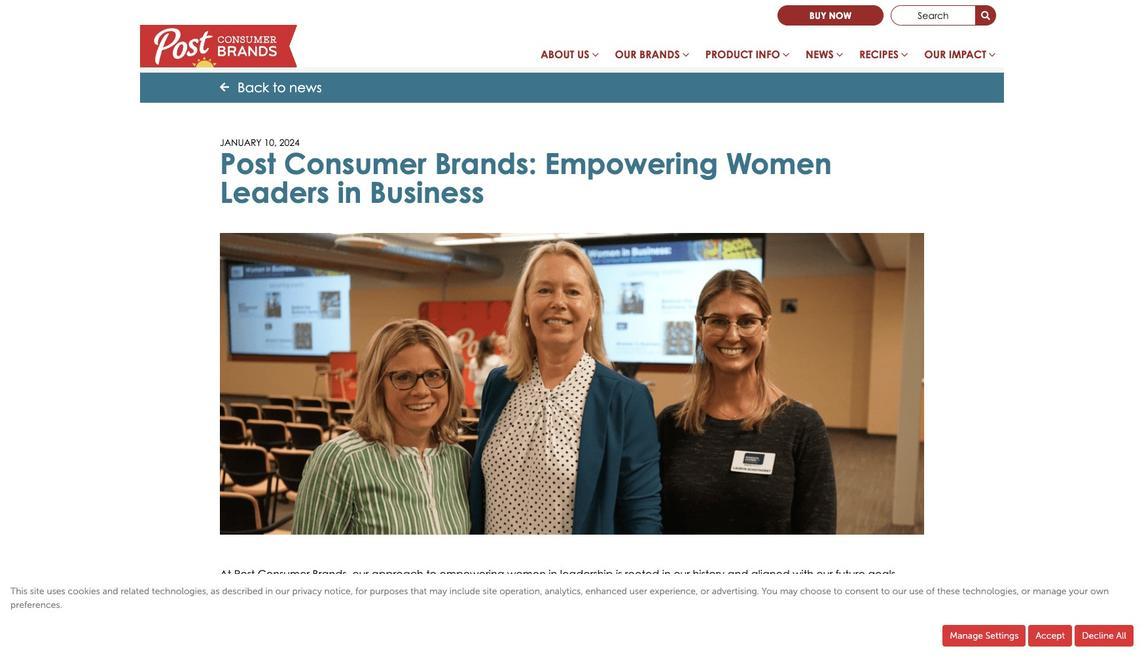 Task type: vqa. For each thing, say whether or not it's contained in the screenshot.
Buy at top
yes



Task type: describe. For each thing, give the bounding box(es) containing it.
decline
[[1083, 631, 1114, 642]]

manage settings
[[950, 631, 1019, 642]]

advertising.
[[712, 586, 760, 597]]

buy
[[810, 10, 827, 21]]

and inside , one of america's first notable female ceos, we are dedicated to creating a workplace where equality is paramount, and all voices matter.
[[336, 599, 357, 612]]

our inside , for purposes that may include site operation, analytics, enhanced user experience, or advertising. you may choose to consent to our use of these technologies, or manage your own preferences.
[[893, 586, 907, 597]]

female
[[570, 584, 606, 597]]

matter.
[[409, 599, 446, 612]]

our up workplace at the right bottom of page
[[817, 568, 833, 581]]

is inside at post consumer brands, our approach to empowering women in leadership is rooted in our history and aligned with our future goals. inspired by
[[616, 568, 622, 581]]

this site uses cookies and related technologies, as described in our privacy notice
[[10, 586, 351, 597]]

1 vertical spatial and
[[103, 586, 118, 597]]

2 may from the left
[[780, 586, 798, 597]]

purposes
[[370, 586, 408, 597]]

info
[[756, 48, 781, 61]]

rooted
[[625, 568, 660, 581]]

back
[[238, 80, 269, 96]]

1 may from the left
[[430, 586, 447, 597]]

paramount,
[[273, 599, 333, 612]]

first
[[509, 584, 525, 597]]

future
[[836, 568, 866, 581]]

manage
[[1033, 586, 1067, 597]]

brands,
[[313, 568, 350, 581]]

about us link
[[533, 41, 607, 73]]

at post consumer brands, our approach to empowering women in leadership is rooted in our history and aligned with our future goals. inspired by
[[220, 568, 899, 597]]

choose
[[801, 586, 832, 597]]

goals.
[[869, 568, 899, 581]]

as
[[211, 586, 220, 597]]

accept
[[1036, 631, 1066, 642]]

january
[[220, 137, 262, 148]]

all
[[1117, 631, 1127, 642]]

accept button
[[1029, 625, 1073, 647]]

workplace
[[808, 584, 862, 597]]

privacy notice
[[292, 586, 351, 597]]

, for marjorie merriweather post
[[413, 584, 416, 597]]

you
[[762, 586, 778, 597]]

empowering
[[545, 146, 719, 181]]

, for purposes that may include site operation, analytics, enhanced user experience, or advertising. you may choose to consent to our use of these technologies, or manage your own preferences.
[[10, 586, 1109, 611]]

our for our impact
[[925, 48, 946, 61]]

consent
[[845, 586, 879, 597]]

cookies
[[68, 586, 100, 597]]

back to news
[[238, 80, 322, 96]]

business
[[370, 175, 485, 210]]

decline all
[[1083, 631, 1127, 642]]

our brands link
[[607, 41, 698, 73]]

analytics,
[[545, 586, 583, 597]]

notable
[[527, 584, 568, 597]]

recipes link
[[852, 41, 917, 73]]

women
[[727, 146, 832, 181]]

Search text field
[[891, 5, 976, 26]]

one
[[418, 584, 439, 597]]

us
[[578, 48, 590, 61]]

search image
[[982, 12, 991, 21]]

site inside , for purposes that may include site operation, analytics, enhanced user experience, or advertising. you may choose to consent to our use of these technologies, or manage your own preferences.
[[483, 586, 497, 597]]

2024
[[279, 137, 300, 148]]

creating
[[752, 584, 795, 597]]

equality
[[220, 599, 261, 612]]

our brands
[[615, 48, 680, 61]]

consumer inside january 10, 2024 post consumer brands: empowering women leaders in business
[[284, 146, 427, 181]]

recipes
[[860, 48, 899, 61]]

leaders
[[220, 175, 330, 210]]

empowering
[[440, 568, 505, 581]]

technologies, inside , for purposes that may include site operation, analytics, enhanced user experience, or advertising. you may choose to consent to our use of these technologies, or manage your own preferences.
[[963, 586, 1019, 597]]

marjorie merriweather post link
[[278, 584, 413, 597]]

that
[[411, 586, 427, 597]]

1 site from the left
[[30, 586, 44, 597]]

marjorie
[[278, 584, 319, 597]]

, for privacy notice
[[351, 586, 353, 597]]

buy now link
[[778, 5, 884, 26]]

experience,
[[650, 586, 698, 597]]

post consumer brands image
[[140, 25, 297, 67]]

uses
[[47, 586, 65, 597]]

to down future
[[834, 586, 843, 597]]

post inside at post consumer brands, our approach to empowering women in leadership is rooted in our history and aligned with our future goals. inspired by
[[234, 568, 255, 581]]

merriweather
[[322, 584, 389, 597]]

with
[[793, 568, 814, 581]]

1 technologies, from the left
[[152, 586, 208, 597]]

impact
[[949, 48, 987, 61]]

january 10, 2024 post consumer brands: empowering women leaders in business
[[220, 137, 832, 210]]

this
[[10, 586, 27, 597]]

, one of america's first notable female ceos, we are dedicated to creating a workplace where equality is paramount, and all voices matter.
[[220, 584, 896, 612]]

2 vertical spatial post
[[392, 584, 413, 597]]

of inside , one of america's first notable female ceos, we are dedicated to creating a workplace where equality is paramount, and all voices matter.
[[441, 584, 452, 597]]

menu containing about us
[[533, 41, 1005, 73]]



Task type: locate. For each thing, give the bounding box(es) containing it.
to up the one
[[426, 568, 437, 581]]

1 horizontal spatial of
[[927, 586, 935, 597]]

decline all button
[[1075, 625, 1134, 647]]

1 or from the left
[[701, 586, 710, 597]]

brands
[[640, 48, 680, 61]]

our
[[352, 568, 369, 581], [674, 568, 690, 581], [817, 568, 833, 581], [893, 586, 907, 597]]

leadership
[[560, 568, 613, 581]]

2 site from the left
[[483, 586, 497, 597]]

in
[[338, 175, 362, 210], [549, 568, 557, 581], [663, 568, 671, 581]]

our left use
[[893, 586, 907, 597]]

to left you
[[738, 584, 749, 597]]

post down approach
[[392, 584, 413, 597]]

technologies, left as
[[152, 586, 208, 597]]

and up advertising.
[[728, 568, 749, 581]]

is down by
[[264, 599, 270, 612]]

0 vertical spatial consumer
[[284, 146, 427, 181]]

and inside at post consumer brands, our approach to empowering women in leadership is rooted in our history and aligned with our future goals. inspired by
[[728, 568, 749, 581]]

0 horizontal spatial our
[[615, 48, 637, 61]]

0 horizontal spatial in
[[338, 175, 362, 210]]

product
[[706, 48, 753, 61]]

arrow left image
[[220, 83, 229, 93]]

, inside , one of america's first notable female ceos, we are dedicated to creating a workplace where equality is paramount, and all voices matter.
[[413, 584, 416, 597]]

use
[[910, 586, 924, 597]]

all
[[360, 599, 371, 612]]

0 horizontal spatial of
[[441, 584, 452, 597]]

buy now menu item
[[778, 5, 884, 26]]

approach
[[372, 568, 424, 581]]

1 vertical spatial consumer
[[258, 568, 310, 581]]

10,
[[264, 137, 277, 148]]

or left manage
[[1022, 586, 1031, 597]]

1 horizontal spatial ,
[[413, 584, 416, 597]]

post up inspired
[[234, 568, 255, 581]]

site down empowering
[[483, 586, 497, 597]]

described
[[222, 586, 263, 597]]

a
[[798, 584, 805, 597]]

or down history
[[701, 586, 710, 597]]

of right the one
[[441, 584, 452, 597]]

0 vertical spatial post
[[220, 146, 276, 181]]

, inside , for purposes that may include site operation, analytics, enhanced user experience, or advertising. you may choose to consent to our use of these technologies, or manage your own preferences.
[[351, 586, 353, 597]]

in for women
[[549, 568, 557, 581]]

voices
[[374, 599, 407, 612]]

post inside january 10, 2024 post consumer brands: empowering women leaders in business
[[220, 146, 276, 181]]

of inside , for purposes that may include site operation, analytics, enhanced user experience, or advertising. you may choose to consent to our use of these technologies, or manage your own preferences.
[[927, 586, 935, 597]]

to down goals.
[[882, 586, 890, 597]]

of
[[441, 584, 452, 597], [927, 586, 935, 597]]

about us
[[541, 48, 590, 61]]

to inside , one of america's first notable female ceos, we are dedicated to creating a workplace where equality is paramount, and all voices matter.
[[738, 584, 749, 597]]

settings
[[986, 631, 1019, 642]]

buy now
[[810, 10, 852, 21]]

1 vertical spatial is
[[264, 599, 270, 612]]

technologies,
[[152, 586, 208, 597], [963, 586, 1019, 597]]

1 horizontal spatial is
[[616, 568, 622, 581]]

may right you
[[780, 586, 798, 597]]

1 horizontal spatial technologies,
[[963, 586, 1019, 597]]

product info
[[706, 48, 781, 61]]

to right back
[[273, 80, 286, 96]]

news
[[289, 80, 322, 96]]

0 horizontal spatial technologies,
[[152, 586, 208, 597]]

are
[[661, 584, 678, 597]]

in inside january 10, 2024 post consumer brands: empowering women leaders in business
[[338, 175, 362, 210]]

inspired
[[220, 584, 259, 597]]

1 our from the left
[[615, 48, 637, 61]]

related
[[121, 586, 149, 597]]

aligned
[[751, 568, 790, 581]]

0 horizontal spatial site
[[30, 586, 44, 597]]

is
[[616, 568, 622, 581], [264, 599, 270, 612]]

include
[[450, 586, 480, 597]]

marjorie merriweather post
[[278, 584, 413, 597]]

2 technologies, from the left
[[963, 586, 1019, 597]]

0 vertical spatial and
[[728, 568, 749, 581]]

menu
[[533, 41, 1005, 73]]

2 vertical spatial and
[[336, 599, 357, 612]]

america's
[[454, 584, 506, 597]]

our impact
[[925, 48, 987, 61]]

post left 2024
[[220, 146, 276, 181]]

our
[[615, 48, 637, 61], [925, 48, 946, 61]]

our left brands
[[615, 48, 637, 61]]

women
[[507, 568, 546, 581]]

to
[[273, 80, 286, 96], [426, 568, 437, 581], [738, 584, 749, 597], [834, 586, 843, 597], [882, 586, 890, 597]]

preferences.
[[10, 600, 62, 611]]

our up merriweather
[[352, 568, 369, 581]]

1 vertical spatial post
[[234, 568, 255, 581]]

is up ceos,
[[616, 568, 622, 581]]

,
[[413, 584, 416, 597], [351, 586, 353, 597]]

site
[[30, 586, 44, 597], [483, 586, 497, 597]]

we
[[642, 584, 658, 597]]

privacy notice link
[[292, 586, 351, 597]]

technologies, right 'these'
[[963, 586, 1019, 597]]

site up preferences.
[[30, 586, 44, 597]]

your
[[1070, 586, 1089, 597]]

where
[[865, 584, 896, 597]]

own
[[1091, 586, 1109, 597]]

by
[[262, 584, 275, 597]]

for
[[356, 586, 367, 597]]

news link
[[798, 41, 852, 73]]

may
[[430, 586, 447, 597], [780, 586, 798, 597]]

None search field
[[891, 5, 997, 26]]

to inside at post consumer brands, our approach to empowering women in leadership is rooted in our history and aligned with our future goals. inspired by
[[426, 568, 437, 581]]

1 horizontal spatial in
[[549, 568, 557, 581]]

1 horizontal spatial site
[[483, 586, 497, 597]]

0 horizontal spatial and
[[103, 586, 118, 597]]

in for leaders
[[338, 175, 362, 210]]

may up matter.
[[430, 586, 447, 597]]

, left the for
[[351, 586, 353, 597]]

0 horizontal spatial or
[[701, 586, 710, 597]]

and down marjorie merriweather post on the bottom of page
[[336, 599, 357, 612]]

our for our brands
[[615, 48, 637, 61]]

1 horizontal spatial or
[[1022, 586, 1031, 597]]

1 horizontal spatial our
[[925, 48, 946, 61]]

history
[[693, 568, 725, 581]]

2 or from the left
[[1022, 586, 1031, 597]]

or
[[701, 586, 710, 597], [1022, 586, 1031, 597]]

dedicated
[[681, 584, 736, 597]]

1 horizontal spatial may
[[780, 586, 798, 597]]

post consumer brands women leaders at the minnesota chamber of commerce women in business conference image
[[220, 233, 925, 535]]

at
[[220, 568, 231, 581]]

consumer
[[284, 146, 427, 181], [258, 568, 310, 581]]

back to news link
[[220, 78, 322, 98]]

0 horizontal spatial ,
[[351, 586, 353, 597]]

our impact link
[[917, 41, 1005, 73]]

0 vertical spatial is
[[616, 568, 622, 581]]

news
[[806, 48, 834, 61]]

2 horizontal spatial and
[[728, 568, 749, 581]]

2 horizontal spatial in
[[663, 568, 671, 581]]

in our
[[266, 586, 290, 597]]

and left related
[[103, 586, 118, 597]]

and
[[728, 568, 749, 581], [103, 586, 118, 597], [336, 599, 357, 612]]

, left the one
[[413, 584, 416, 597]]

is inside , one of america's first notable female ceos, we are dedicated to creating a workplace where equality is paramount, and all voices matter.
[[264, 599, 270, 612]]

operation,
[[500, 586, 542, 597]]

2 our from the left
[[925, 48, 946, 61]]

consumer inside at post consumer brands, our approach to empowering women in leadership is rooted in our history and aligned with our future goals. inspired by
[[258, 568, 310, 581]]

enhanced
[[586, 586, 627, 597]]

our left 'impact'
[[925, 48, 946, 61]]

0 horizontal spatial may
[[430, 586, 447, 597]]

manage settings button
[[943, 625, 1026, 647]]

1 horizontal spatial and
[[336, 599, 357, 612]]

brands:
[[435, 146, 537, 181]]

of right use
[[927, 586, 935, 597]]

now
[[829, 10, 852, 21]]

about
[[541, 48, 575, 61]]

post
[[220, 146, 276, 181], [234, 568, 255, 581], [392, 584, 413, 597]]

product info link
[[698, 41, 798, 73]]

our up experience,
[[674, 568, 690, 581]]

0 horizontal spatial is
[[264, 599, 270, 612]]

ceos,
[[609, 584, 640, 597]]



